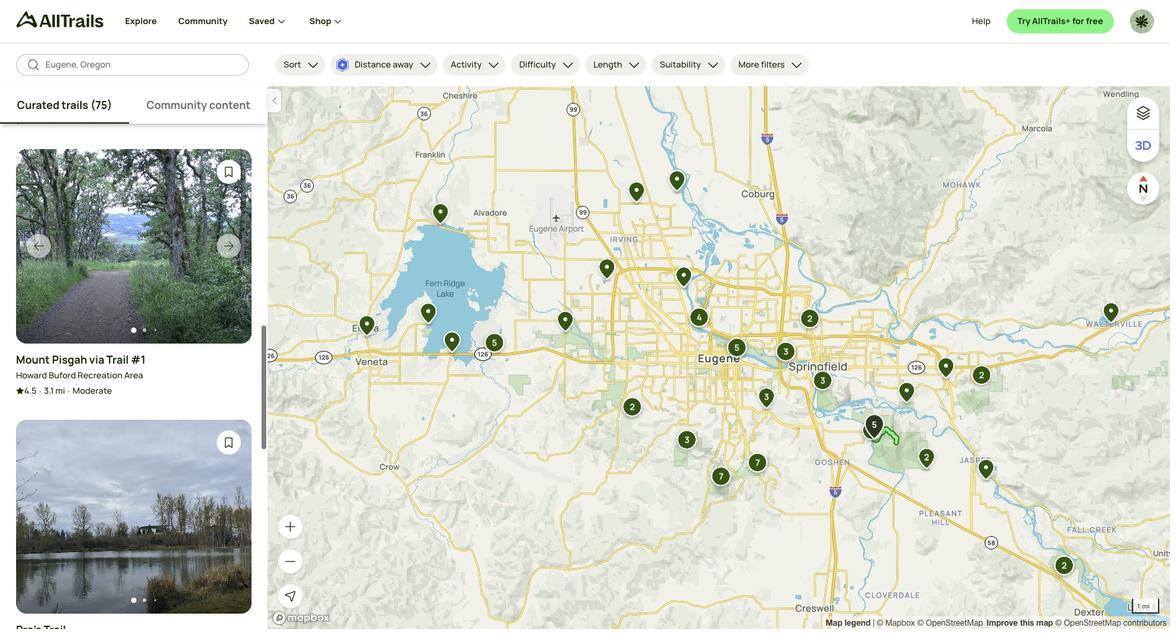 Task type: describe. For each thing, give the bounding box(es) containing it.
© openstreetmap contributors link
[[1056, 619, 1167, 629]]

© openstreetmap link
[[918, 619, 984, 629]]

explore
[[125, 15, 157, 27]]

navigate previous image for navigate next icon
[[32, 239, 46, 252]]

#1
[[131, 351, 146, 366]]

area
[[124, 368, 143, 380]]

map
[[826, 618, 843, 629]]

alltrails link
[[16, 11, 125, 33]]

mi for 3.1 mi
[[55, 384, 65, 396]]

activity
[[451, 58, 482, 70]]

map legend link
[[826, 618, 873, 629]]

1 © from the left
[[877, 619, 884, 629]]

via
[[89, 351, 104, 366]]

help link
[[973, 9, 991, 33]]

away
[[393, 58, 413, 70]]

enable 3d map image
[[1136, 138, 1152, 154]]

4.5 · 3.1 mi · moderate
[[24, 384, 112, 396]]

4.7 · 4.9 mi · moderate
[[24, 113, 114, 125]]

(75)
[[90, 98, 112, 112]]

2 openstreetmap from the left
[[1065, 619, 1122, 629]]

shop link
[[310, 0, 345, 43]]

distance away button
[[331, 54, 438, 76]]

pisgah
[[52, 351, 87, 366]]

sort button
[[276, 54, 325, 76]]

4.5
[[24, 384, 37, 396]]

curated
[[17, 98, 59, 112]]

moderate for 4.5 · 3.1 mi · moderate
[[73, 384, 112, 396]]

· right 4.7
[[39, 113, 41, 125]]

distance away
[[355, 58, 413, 70]]

© mapbox link
[[877, 619, 916, 629]]

saved link
[[249, 0, 288, 43]]

3.1
[[44, 384, 54, 396]]

community content
[[147, 98, 251, 112]]

2 vertical spatial mi
[[1143, 602, 1150, 610]]

content
[[209, 98, 251, 112]]

1 mi
[[1137, 602, 1150, 610]]

explore link
[[125, 0, 157, 43]]

· down buford
[[68, 384, 70, 396]]

activity button
[[443, 54, 506, 76]]

map
[[1037, 618, 1054, 629]]

navigate next image
[[222, 239, 236, 252]]

current location image
[[284, 590, 297, 604]]

1 openstreetmap from the left
[[926, 619, 984, 629]]

try alltrails+ for free link
[[1007, 9, 1114, 33]]

close this dialog image
[[1135, 573, 1148, 587]]

|
[[873, 619, 875, 629]]

map options image
[[1136, 105, 1152, 121]]

add to list image
[[222, 435, 236, 448]]

buford
[[49, 368, 76, 380]]



Task type: locate. For each thing, give the bounding box(es) containing it.
moderate down the (75)
[[75, 113, 114, 125]]

filters
[[761, 58, 785, 70]]

try
[[1018, 15, 1031, 27]]

difficulty button
[[512, 54, 580, 76]]

Eugene, Oregon field
[[46, 58, 238, 71]]

legend
[[845, 618, 871, 629]]

improve this map link
[[987, 618, 1054, 629]]

openstreetmap right map
[[1065, 619, 1122, 629]]

community
[[178, 15, 228, 27], [147, 98, 207, 112]]

navigate previous image
[[32, 239, 46, 252], [32, 509, 46, 523]]

mount
[[16, 351, 50, 366]]

· down trails
[[70, 113, 72, 125]]

1 vertical spatial community
[[147, 98, 207, 112]]

mi inside 4.7 · 4.9 mi · moderate
[[58, 113, 68, 125]]

mi
[[58, 113, 68, 125], [55, 384, 65, 396], [1143, 602, 1150, 610]]

help
[[973, 15, 991, 27]]

3 © from the left
[[1056, 619, 1062, 629]]

mount pisgah via trail #1 howard buford recreation area
[[16, 351, 146, 380]]

recreation
[[78, 368, 123, 380]]

kendall image
[[1131, 9, 1155, 33]]

more filters button
[[731, 54, 809, 76]]

mi right 3.1
[[55, 384, 65, 396]]

suitability
[[660, 58, 701, 70]]

saved
[[249, 15, 275, 27]]

tab list containing curated trails (75)
[[0, 86, 268, 124]]

difficulty
[[520, 58, 556, 70]]

list containing map legend
[[826, 617, 1167, 630]]

zoom map out image
[[284, 556, 297, 569]]

0 vertical spatial navigate previous image
[[32, 239, 46, 252]]

length
[[594, 58, 623, 70]]

free
[[1087, 15, 1104, 27]]

© right | at bottom
[[877, 619, 884, 629]]

moderate
[[75, 113, 114, 125], [73, 384, 112, 396]]

map region
[[268, 86, 1171, 630]]

navigate next image
[[222, 509, 236, 523]]

sort
[[284, 58, 301, 70]]

for
[[1073, 15, 1085, 27]]

shop
[[310, 15, 332, 27]]

1 vertical spatial mi
[[55, 384, 65, 396]]

1 horizontal spatial openstreetmap
[[1065, 619, 1122, 629]]

©
[[877, 619, 884, 629], [918, 619, 924, 629], [1056, 619, 1062, 629]]

0 vertical spatial mi
[[58, 113, 68, 125]]

0 vertical spatial community
[[178, 15, 228, 27]]

· left 3.1
[[39, 384, 41, 396]]

4.7
[[24, 113, 36, 125]]

1 vertical spatial moderate
[[73, 384, 112, 396]]

alltrails image
[[16, 11, 104, 27]]

selected trailhead image
[[861, 412, 889, 446]]

moderate inside 4.7 · 4.9 mi · moderate
[[75, 113, 114, 125]]

openstreetmap
[[926, 619, 984, 629], [1065, 619, 1122, 629]]

2 navigate previous image from the top
[[32, 509, 46, 523]]

try alltrails+ for free
[[1018, 15, 1104, 27]]

community left "saved"
[[178, 15, 228, 27]]

1 horizontal spatial ©
[[918, 619, 924, 629]]

None search field
[[16, 54, 249, 76]]

community inside tab
[[147, 98, 207, 112]]

mi right 1
[[1143, 602, 1150, 610]]

howard
[[16, 368, 47, 380]]

curated trails (75) tab
[[0, 86, 129, 124]]

shop button
[[310, 0, 345, 43]]

© right mapbox
[[918, 619, 924, 629]]

length button
[[586, 54, 647, 76]]

more
[[739, 58, 760, 70]]

reset north and pitch image
[[1131, 175, 1157, 202]]

dialog
[[0, 0, 1171, 630]]

saved button
[[249, 0, 310, 43]]

0 vertical spatial moderate
[[75, 113, 114, 125]]

alltrails+
[[1033, 15, 1071, 27]]

curated trails (75)
[[17, 98, 112, 112]]

distance
[[355, 58, 391, 70]]

trails
[[62, 98, 88, 112]]

openstreetmap left 'improve'
[[926, 619, 984, 629]]

community for community
[[178, 15, 228, 27]]

4.9
[[43, 113, 56, 125]]

© right map
[[1056, 619, 1062, 629]]

2 © from the left
[[918, 619, 924, 629]]

howard buford recreation area link
[[16, 368, 143, 381]]

tab list
[[0, 86, 268, 124]]

suitability button
[[652, 54, 725, 76]]

contributors
[[1124, 619, 1167, 629]]

0 horizontal spatial openstreetmap
[[926, 619, 984, 629]]

map legend | © mapbox © openstreetmap improve this map © openstreetmap contributors
[[826, 618, 1167, 629]]

community for community content
[[147, 98, 207, 112]]

·
[[39, 113, 41, 125], [70, 113, 72, 125], [39, 384, 41, 396], [68, 384, 70, 396]]

this
[[1021, 618, 1035, 629]]

2 horizontal spatial ©
[[1056, 619, 1062, 629]]

navigate previous image for navigate next image
[[32, 509, 46, 523]]

mapbox
[[886, 619, 916, 629]]

1 navigate previous image from the top
[[32, 239, 46, 252]]

community content tab
[[129, 86, 268, 124]]

mi inside 4.5 · 3.1 mi · moderate
[[55, 384, 65, 396]]

community left content at the left top
[[147, 98, 207, 112]]

moderate inside 4.5 · 3.1 mi · moderate
[[73, 384, 112, 396]]

trail
[[106, 351, 129, 366]]

more filters
[[739, 58, 785, 70]]

mi for 4.9 mi
[[58, 113, 68, 125]]

0 horizontal spatial ©
[[877, 619, 884, 629]]

mi right 4.9
[[58, 113, 68, 125]]

1
[[1137, 602, 1141, 610]]

moderate for 4.7 · 4.9 mi · moderate
[[75, 113, 114, 125]]

add to list image
[[222, 164, 236, 177]]

moderate down recreation
[[73, 384, 112, 396]]

1 vertical spatial navigate previous image
[[32, 509, 46, 523]]

zoom map in image
[[284, 521, 297, 534]]

improve
[[987, 618, 1018, 629]]

community link
[[178, 0, 228, 43]]

list
[[826, 617, 1167, 630]]



Task type: vqa. For each thing, say whether or not it's contained in the screenshot.
Content
yes



